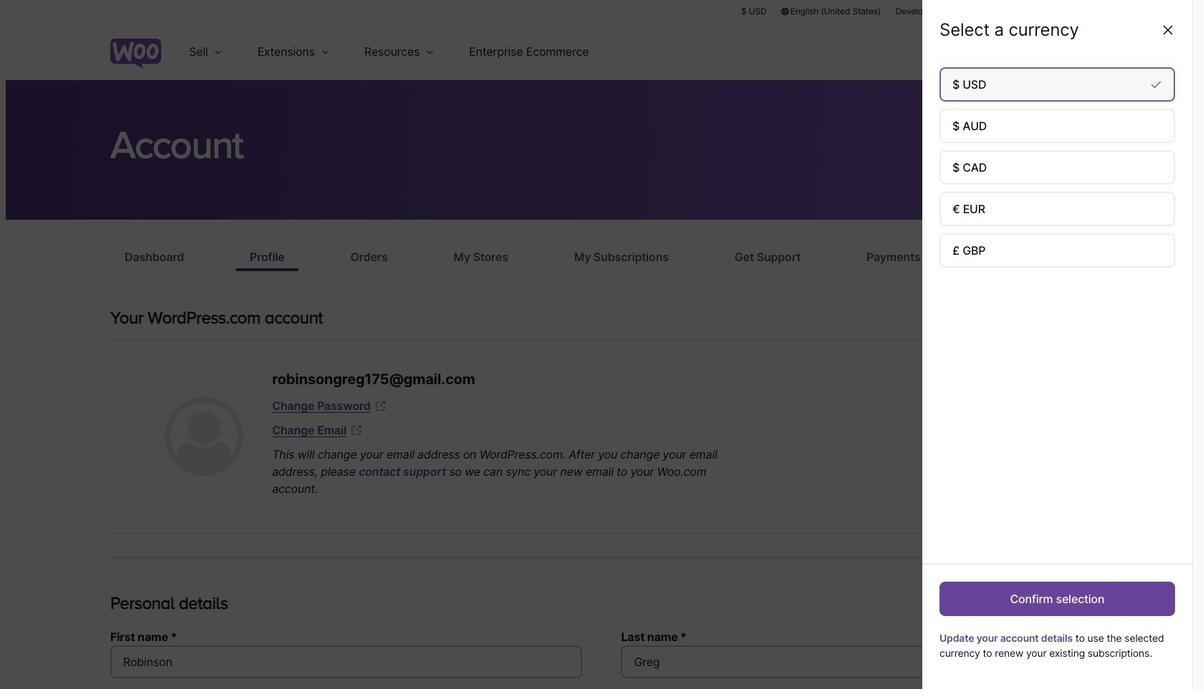 Task type: describe. For each thing, give the bounding box(es) containing it.
close selector image
[[1161, 23, 1175, 37]]

service navigation menu element
[[1008, 28, 1093, 75]]

external link image
[[349, 423, 364, 438]]



Task type: vqa. For each thing, say whether or not it's contained in the screenshot.
the options
no



Task type: locate. For each thing, give the bounding box(es) containing it.
search image
[[1033, 40, 1056, 63]]

open account menu image
[[1070, 40, 1093, 63]]

None text field
[[110, 646, 582, 679], [621, 646, 1093, 679], [110, 646, 582, 679], [621, 646, 1093, 679]]

gravatar image image
[[165, 397, 243, 476]]

external link image
[[373, 399, 388, 413]]



